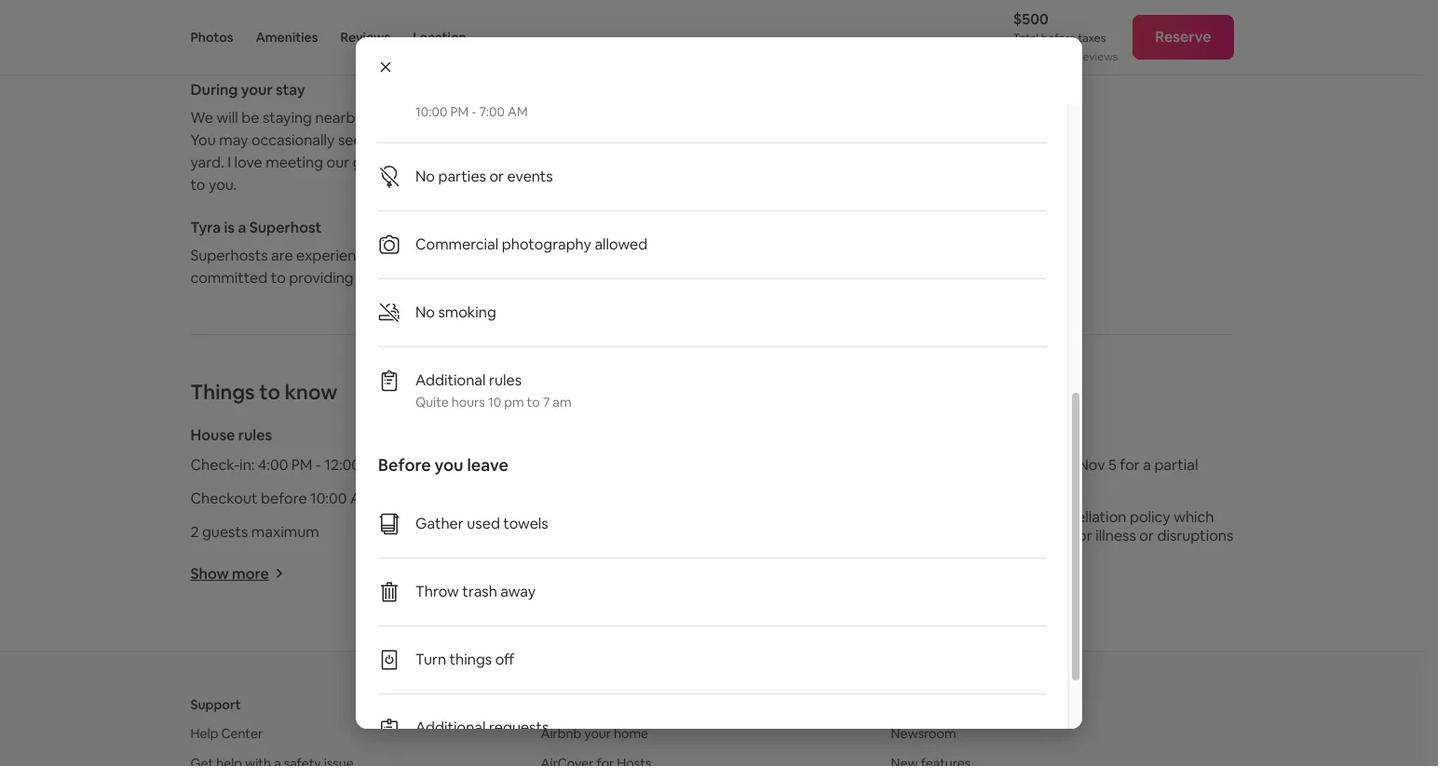 Task type: vqa. For each thing, say whether or not it's contained in the screenshot.
Twitter link
no



Task type: describe. For each thing, give the bounding box(es) containing it.
house rules dialog
[[356, 0, 1083, 767]]

may
[[219, 130, 248, 150]]

who
[[514, 246, 543, 265]]

pm inside house rules dialog
[[451, 103, 469, 120]]

before
[[378, 455, 431, 476]]

learn more about the host, chris. image
[[191, 29, 228, 66]]

check-
[[191, 456, 240, 475]]

2
[[191, 523, 199, 542]]

rated
[[433, 246, 470, 265]]

your for during your stay we will be staying nearby in our home if you need anything. you may occasionally see me out tending to the gardens and yard. i love meeting our guests if you care to say "hi" but it's up to you.
[[241, 80, 273, 100]]

towels
[[504, 514, 549, 534]]

home inside during your stay we will be staying nearby in our home if you need anything. you may occasionally see me out tending to the gardens and yard. i love meeting our guests if you care to say "hi" but it's up to you.
[[408, 108, 447, 127]]

check-
[[996, 456, 1043, 475]]

additional for additional requests
[[416, 718, 486, 738]]

gardens
[[519, 130, 574, 150]]

out
[[391, 130, 414, 150]]

see
[[338, 130, 362, 150]]

your for airbnb your home
[[584, 726, 611, 743]]

stays
[[397, 268, 433, 288]]

for inside the cancel before check-in on nov 5 for a partial refund.
[[1120, 456, 1140, 475]]

to down 10:00 pm - 7:00 am
[[474, 130, 489, 150]]

reserve button
[[1133, 15, 1234, 60]]

1 horizontal spatial if
[[450, 108, 459, 127]]

partial
[[1155, 456, 1199, 475]]

things
[[450, 650, 492, 670]]

requests
[[489, 718, 549, 738]]

your inside to protect your payment, never transfer money or communicate outside of the airbnb website or app.
[[814, 0, 837, 13]]

smoke
[[543, 523, 590, 542]]

anything.
[[529, 108, 593, 127]]

superhosts
[[191, 246, 268, 265]]

tending
[[417, 130, 471, 150]]

learn more about the host, chris. image
[[191, 29, 228, 66]]

committed
[[191, 268, 268, 288]]

commercial photography allowed
[[416, 235, 648, 254]]

events
[[507, 167, 553, 186]]

pm
[[504, 394, 524, 411]]

no for no smoking
[[416, 303, 435, 322]]

before you leave
[[378, 455, 509, 476]]

communicate
[[808, 13, 879, 28]]

it's
[[575, 153, 594, 172]]

you inside house rules dialog
[[435, 455, 464, 476]]

refund.
[[896, 474, 946, 494]]

to inside additional rules quite hours 10 pm to 7 am
[[527, 394, 540, 411]]

you.
[[209, 175, 237, 195]]

yard.
[[191, 153, 224, 172]]

am
[[553, 394, 572, 411]]

1 vertical spatial am
[[364, 456, 387, 475]]

show more button
[[191, 565, 284, 584]]

am inside house rules dialog
[[508, 103, 528, 120]]

full
[[1021, 508, 1041, 527]]

website
[[757, 28, 798, 43]]

of
[[923, 13, 933, 28]]

great
[[357, 268, 394, 288]]

nearby
[[315, 108, 363, 127]]

meeting
[[266, 153, 323, 172]]

$500 total before taxes 568 reviews
[[1014, 9, 1119, 64]]

tyra
[[191, 218, 221, 237]]

if inside review the host's full cancellation policy which applies even if you cancel for illness or disruptions caused by covid-19.
[[984, 526, 993, 546]]

cancel
[[896, 456, 944, 475]]

1 vertical spatial pm
[[292, 456, 312, 475]]

more
[[232, 565, 269, 584]]

review
[[896, 508, 945, 527]]

payment,
[[839, 0, 888, 13]]

airbnb your home
[[541, 726, 649, 743]]

illness
[[1096, 526, 1137, 546]]

allowed
[[595, 235, 648, 254]]

i
[[227, 153, 231, 172]]

throw
[[416, 582, 459, 602]]

gather
[[416, 514, 464, 534]]

the inside to protect your payment, never transfer money or communicate outside of the airbnb website or app.
[[936, 13, 953, 28]]

caused
[[896, 545, 946, 565]]

providing
[[289, 268, 354, 288]]

smoke alarm
[[543, 523, 632, 542]]

house rules
[[191, 426, 272, 445]]

reviews
[[341, 29, 391, 46]]

tyra is a superhost superhosts are experienced, highly rated hosts who are committed to providing great stays for guests.
[[191, 218, 568, 288]]

you down tending
[[414, 153, 439, 172]]

you
[[191, 130, 216, 150]]

rules for house
[[238, 426, 272, 445]]

off
[[495, 650, 515, 670]]

on
[[1058, 456, 1075, 475]]

reserve
[[1156, 27, 1212, 47]]

10:00 pm - 7:00 am
[[416, 103, 528, 120]]

in inside the cancel before check-in on nov 5 for a partial refund.
[[1043, 456, 1055, 475]]

to down yard. at left
[[191, 175, 205, 195]]

say
[[494, 153, 517, 172]]

10
[[488, 394, 502, 411]]

staying
[[263, 108, 312, 127]]

hosts
[[473, 246, 511, 265]]

or inside house rules dialog
[[490, 167, 504, 186]]

total
[[1014, 31, 1039, 46]]

you inside review the host's full cancellation policy which applies even if you cancel for illness or disruptions caused by covid-19.
[[997, 526, 1022, 546]]

be
[[242, 108, 259, 127]]

parties
[[438, 167, 486, 186]]

photos button
[[191, 0, 233, 75]]

throw trash away
[[416, 582, 536, 602]]

2 vertical spatial am
[[350, 489, 373, 509]]

protect
[[772, 0, 811, 13]]

0 vertical spatial our
[[381, 108, 404, 127]]

checkout
[[191, 489, 258, 509]]

commercial
[[416, 235, 499, 254]]

chris
[[239, 37, 274, 57]]

to inside tyra is a superhost superhosts are experienced, highly rated hosts who are committed to providing great stays for guests.
[[271, 268, 286, 288]]

hours
[[452, 394, 485, 411]]

cancel
[[1025, 526, 1070, 546]]

no for no parties or events
[[416, 167, 435, 186]]

host's
[[975, 508, 1017, 527]]



Task type: locate. For each thing, give the bounding box(es) containing it.
no smoking
[[416, 303, 497, 322]]

2 no from the top
[[416, 303, 435, 322]]

0 horizontal spatial are
[[271, 246, 293, 265]]

0 vertical spatial the
[[936, 13, 953, 28]]

0 vertical spatial home
[[408, 108, 447, 127]]

or left app.
[[800, 28, 811, 43]]

1 horizontal spatial airbnb
[[956, 13, 991, 28]]

show
[[191, 565, 229, 584]]

our down see
[[327, 153, 350, 172]]

1 horizontal spatial before
[[947, 456, 993, 475]]

1 horizontal spatial guests
[[353, 153, 399, 172]]

1 vertical spatial 10:00
[[310, 489, 347, 509]]

in inside during your stay we will be staying nearby in our home if you need anything. you may occasionally see me out tending to the gardens and yard. i love meeting our guests if you care to say "hi" but it's up to you.
[[366, 108, 378, 127]]

to
[[757, 0, 770, 13]]

1 vertical spatial for
[[1120, 456, 1140, 475]]

show more
[[191, 565, 269, 584]]

12:00
[[325, 456, 361, 475]]

support
[[191, 697, 241, 714]]

1 vertical spatial home
[[614, 726, 649, 743]]

help center link
[[191, 726, 263, 743]]

0 vertical spatial before
[[1042, 31, 1076, 46]]

in:
[[240, 456, 255, 475]]

2 vertical spatial the
[[948, 508, 971, 527]]

0 vertical spatial in
[[366, 108, 378, 127]]

to left '7'
[[527, 394, 540, 411]]

1 additional from the top
[[416, 371, 486, 390]]

highly
[[389, 246, 430, 265]]

cancellation
[[1044, 508, 1127, 527]]

if right even
[[984, 526, 993, 546]]

additional up hours
[[416, 371, 486, 390]]

0 vertical spatial airbnb
[[956, 13, 991, 28]]

a left partial
[[1144, 456, 1152, 475]]

to left providing
[[271, 268, 286, 288]]

2 guests maximum
[[191, 523, 319, 542]]

guests right 2
[[202, 523, 248, 542]]

policy
[[1130, 508, 1171, 527]]

things to know
[[191, 379, 338, 405]]

1 vertical spatial rules
[[238, 426, 272, 445]]

away
[[501, 582, 536, 602]]

if down 'out'
[[402, 153, 411, 172]]

additional for additional rules quite hours 10 pm to 7 am
[[416, 371, 486, 390]]

7
[[543, 394, 550, 411]]

a
[[238, 218, 246, 237], [1144, 456, 1152, 475]]

1 vertical spatial your
[[241, 80, 273, 100]]

1 horizontal spatial rules
[[489, 371, 522, 390]]

1 horizontal spatial -
[[472, 103, 477, 120]]

2 vertical spatial if
[[984, 526, 993, 546]]

0 vertical spatial guests
[[353, 153, 399, 172]]

0 horizontal spatial home
[[408, 108, 447, 127]]

trash
[[463, 582, 497, 602]]

for
[[436, 268, 456, 288], [1120, 456, 1140, 475], [1073, 526, 1093, 546]]

or left events
[[490, 167, 504, 186]]

1 horizontal spatial are
[[546, 246, 568, 265]]

$500
[[1014, 9, 1049, 29]]

am down 12:00
[[350, 489, 373, 509]]

your up the be
[[241, 80, 273, 100]]

experienced,
[[296, 246, 386, 265]]

1 vertical spatial before
[[947, 456, 993, 475]]

0 horizontal spatial in
[[366, 108, 378, 127]]

1 horizontal spatial our
[[381, 108, 404, 127]]

2 additional from the top
[[416, 718, 486, 738]]

rules inside additional rules quite hours 10 pm to 7 am
[[489, 371, 522, 390]]

even
[[948, 526, 981, 546]]

-
[[472, 103, 477, 120], [316, 456, 321, 475]]

which
[[1174, 508, 1215, 527]]

1 horizontal spatial in
[[1043, 456, 1055, 475]]

4:00
[[258, 456, 288, 475]]

pm up tending
[[451, 103, 469, 120]]

no
[[416, 167, 435, 186], [416, 303, 435, 322]]

1 vertical spatial a
[[1144, 456, 1152, 475]]

0 horizontal spatial guests
[[202, 523, 248, 542]]

the right of on the top of page
[[936, 13, 953, 28]]

am right 12:00
[[364, 456, 387, 475]]

2 vertical spatial your
[[584, 726, 611, 743]]

2 horizontal spatial your
[[814, 0, 837, 13]]

2 are from the left
[[546, 246, 568, 265]]

additional inside additional rules quite hours 10 pm to 7 am
[[416, 371, 486, 390]]

newsroom
[[891, 726, 957, 743]]

guests inside during your stay we will be staying nearby in our home if you need anything. you may occasionally see me out tending to the gardens and yard. i love meeting our guests if you care to say "hi" but it's up to you.
[[353, 153, 399, 172]]

before inside $500 total before taxes 568 reviews
[[1042, 31, 1076, 46]]

in up me
[[366, 108, 378, 127]]

0 vertical spatial -
[[472, 103, 477, 120]]

0 vertical spatial for
[[436, 268, 456, 288]]

the
[[936, 13, 953, 28], [492, 130, 515, 150], [948, 508, 971, 527]]

home
[[408, 108, 447, 127], [614, 726, 649, 743]]

0 vertical spatial a
[[238, 218, 246, 237]]

guests
[[353, 153, 399, 172], [202, 523, 248, 542]]

0 horizontal spatial 10:00
[[310, 489, 347, 509]]

additional
[[416, 371, 486, 390], [416, 718, 486, 738]]

you left cancel
[[997, 526, 1022, 546]]

0 vertical spatial no
[[416, 167, 435, 186]]

checkout before 10:00 am
[[191, 489, 373, 509]]

in left on
[[1043, 456, 1055, 475]]

2 horizontal spatial for
[[1120, 456, 1140, 475]]

location
[[413, 29, 467, 46]]

1 vertical spatial the
[[492, 130, 515, 150]]

- left 12:00
[[316, 456, 321, 475]]

0 horizontal spatial for
[[436, 268, 456, 288]]

no down stays
[[416, 303, 435, 322]]

airbnb inside to protect your payment, never transfer money or communicate outside of the airbnb website or app.
[[956, 13, 991, 28]]

1 no from the top
[[416, 167, 435, 186]]

know
[[285, 379, 338, 405]]

no left care
[[416, 167, 435, 186]]

no parties or events
[[416, 167, 553, 186]]

or right illness
[[1140, 526, 1155, 546]]

your
[[814, 0, 837, 13], [241, 80, 273, 100], [584, 726, 611, 743]]

- left '7:00'
[[472, 103, 477, 120]]

0 vertical spatial rules
[[489, 371, 522, 390]]

before up 568
[[1042, 31, 1076, 46]]

are down superhost
[[271, 246, 293, 265]]

before for am
[[261, 489, 307, 509]]

for right '5'
[[1120, 456, 1140, 475]]

1 vertical spatial no
[[416, 303, 435, 322]]

- inside house rules dialog
[[472, 103, 477, 120]]

1 vertical spatial our
[[327, 153, 350, 172]]

before inside the cancel before check-in on nov 5 for a partial refund.
[[947, 456, 993, 475]]

1 horizontal spatial your
[[584, 726, 611, 743]]

0 horizontal spatial rules
[[238, 426, 272, 445]]

your inside during your stay we will be staying nearby in our home if you need anything. you may occasionally see me out tending to the gardens and yard. i love meeting our guests if you care to say "hi" but it's up to you.
[[241, 80, 273, 100]]

10:00 down 12:00
[[310, 489, 347, 509]]

0 vertical spatial if
[[450, 108, 459, 127]]

superhost
[[249, 218, 322, 237]]

photos
[[191, 29, 233, 46]]

turn things off
[[416, 650, 515, 670]]

for left illness
[[1073, 526, 1093, 546]]

turn
[[416, 650, 446, 670]]

1 vertical spatial guests
[[202, 523, 248, 542]]

center
[[221, 726, 263, 743]]

0 horizontal spatial -
[[316, 456, 321, 475]]

1 vertical spatial airbnb
[[541, 726, 582, 743]]

additional rules quite hours 10 pm to 7 am
[[416, 371, 572, 411]]

a right is
[[238, 218, 246, 237]]

nov
[[1079, 456, 1106, 475]]

your right requests
[[584, 726, 611, 743]]

0 horizontal spatial your
[[241, 80, 273, 100]]

airbnb your home link
[[541, 726, 649, 743]]

you
[[463, 108, 487, 127], [414, 153, 439, 172], [435, 455, 464, 476], [997, 526, 1022, 546]]

rules for additional
[[489, 371, 522, 390]]

1 horizontal spatial pm
[[451, 103, 469, 120]]

2 vertical spatial before
[[261, 489, 307, 509]]

5
[[1109, 456, 1117, 475]]

7:00
[[479, 103, 505, 120]]

cancel before check-in on nov 5 for a partial refund.
[[896, 456, 1199, 494]]

2 vertical spatial for
[[1073, 526, 1093, 546]]

house
[[191, 426, 235, 445]]

2 horizontal spatial if
[[984, 526, 993, 546]]

to left say
[[476, 153, 491, 172]]

for inside review the host's full cancellation policy which applies even if you cancel for illness or disruptions caused by covid-19.
[[1073, 526, 1093, 546]]

1 vertical spatial in
[[1043, 456, 1055, 475]]

to left the know
[[259, 379, 280, 405]]

0 vertical spatial am
[[508, 103, 528, 120]]

to
[[474, 130, 489, 150], [476, 153, 491, 172], [191, 175, 205, 195], [271, 268, 286, 288], [259, 379, 280, 405], [527, 394, 540, 411]]

check-in: 4:00 pm - 12:00 am
[[191, 456, 387, 475]]

quite
[[416, 394, 449, 411]]

before up "maximum"
[[261, 489, 307, 509]]

0 horizontal spatial if
[[402, 153, 411, 172]]

amenities button
[[256, 0, 318, 75]]

1 are from the left
[[271, 246, 293, 265]]

pm right 4:00
[[292, 456, 312, 475]]

1 horizontal spatial home
[[614, 726, 649, 743]]

smoking
[[438, 303, 497, 322]]

a inside tyra is a superhost superhosts are experienced, highly rated hosts who are committed to providing great stays for guests.
[[238, 218, 246, 237]]

for inside tyra is a superhost superhosts are experienced, highly rated hosts who are committed to providing great stays for guests.
[[436, 268, 456, 288]]

the left host's
[[948, 508, 971, 527]]

but
[[548, 153, 572, 172]]

are right who on the left top of page
[[546, 246, 568, 265]]

am
[[508, 103, 528, 120], [364, 456, 387, 475], [350, 489, 373, 509]]

"hi"
[[520, 153, 545, 172]]

stay
[[276, 80, 305, 100]]

before for in
[[947, 456, 993, 475]]

0 vertical spatial additional
[[416, 371, 486, 390]]

rules up 'in:'
[[238, 426, 272, 445]]

0 horizontal spatial pm
[[292, 456, 312, 475]]

1 horizontal spatial 10:00
[[416, 103, 448, 120]]

we
[[191, 108, 213, 127]]

alarm
[[593, 523, 632, 542]]

1 vertical spatial if
[[402, 153, 411, 172]]

0 vertical spatial pm
[[451, 103, 469, 120]]

you left need
[[463, 108, 487, 127]]

if
[[450, 108, 459, 127], [402, 153, 411, 172], [984, 526, 993, 546]]

0 vertical spatial your
[[814, 0, 837, 13]]

568
[[1058, 49, 1077, 64]]

0 horizontal spatial airbnb
[[541, 726, 582, 743]]

your up app.
[[814, 0, 837, 13]]

10:00 inside house rules dialog
[[416, 103, 448, 120]]

1 vertical spatial additional
[[416, 718, 486, 738]]

transfer
[[922, 0, 962, 13]]

0 vertical spatial 10:00
[[416, 103, 448, 120]]

am right '7:00'
[[508, 103, 528, 120]]

the inside during your stay we will be staying nearby in our home if you need anything. you may occasionally see me out tending to the gardens and yard. i love meeting our guests if you care to say "hi" but it's up to you.
[[492, 130, 515, 150]]

help center
[[191, 726, 263, 743]]

things
[[191, 379, 255, 405]]

0 horizontal spatial a
[[238, 218, 246, 237]]

the up say
[[492, 130, 515, 150]]

or right money
[[795, 13, 806, 28]]

2 horizontal spatial before
[[1042, 31, 1076, 46]]

our up 'out'
[[381, 108, 404, 127]]

a inside the cancel before check-in on nov 5 for a partial refund.
[[1144, 456, 1152, 475]]

or inside review the host's full cancellation policy which applies even if you cancel for illness or disruptions caused by covid-19.
[[1140, 526, 1155, 546]]

10:00
[[416, 103, 448, 120], [310, 489, 347, 509]]

never
[[890, 0, 919, 13]]

maximum
[[251, 523, 319, 542]]

the inside review the host's full cancellation policy which applies even if you cancel for illness or disruptions caused by covid-19.
[[948, 508, 971, 527]]

additional left requests
[[416, 718, 486, 738]]

0 horizontal spatial before
[[261, 489, 307, 509]]

need
[[491, 108, 526, 127]]

1 horizontal spatial for
[[1073, 526, 1093, 546]]

you left leave
[[435, 455, 464, 476]]

10:00 up tending
[[416, 103, 448, 120]]

1 vertical spatial -
[[316, 456, 321, 475]]

for down rated
[[436, 268, 456, 288]]

photography
[[502, 235, 592, 254]]

1 horizontal spatial a
[[1144, 456, 1152, 475]]

are
[[271, 246, 293, 265], [546, 246, 568, 265]]

0 horizontal spatial our
[[327, 153, 350, 172]]

amenities
[[256, 29, 318, 46]]

guests down me
[[353, 153, 399, 172]]

leave
[[467, 455, 509, 476]]

if up tending
[[450, 108, 459, 127]]

reviews
[[1079, 49, 1119, 64]]

guests.
[[459, 268, 509, 288]]

before left check-
[[947, 456, 993, 475]]

rules up pm
[[489, 371, 522, 390]]



